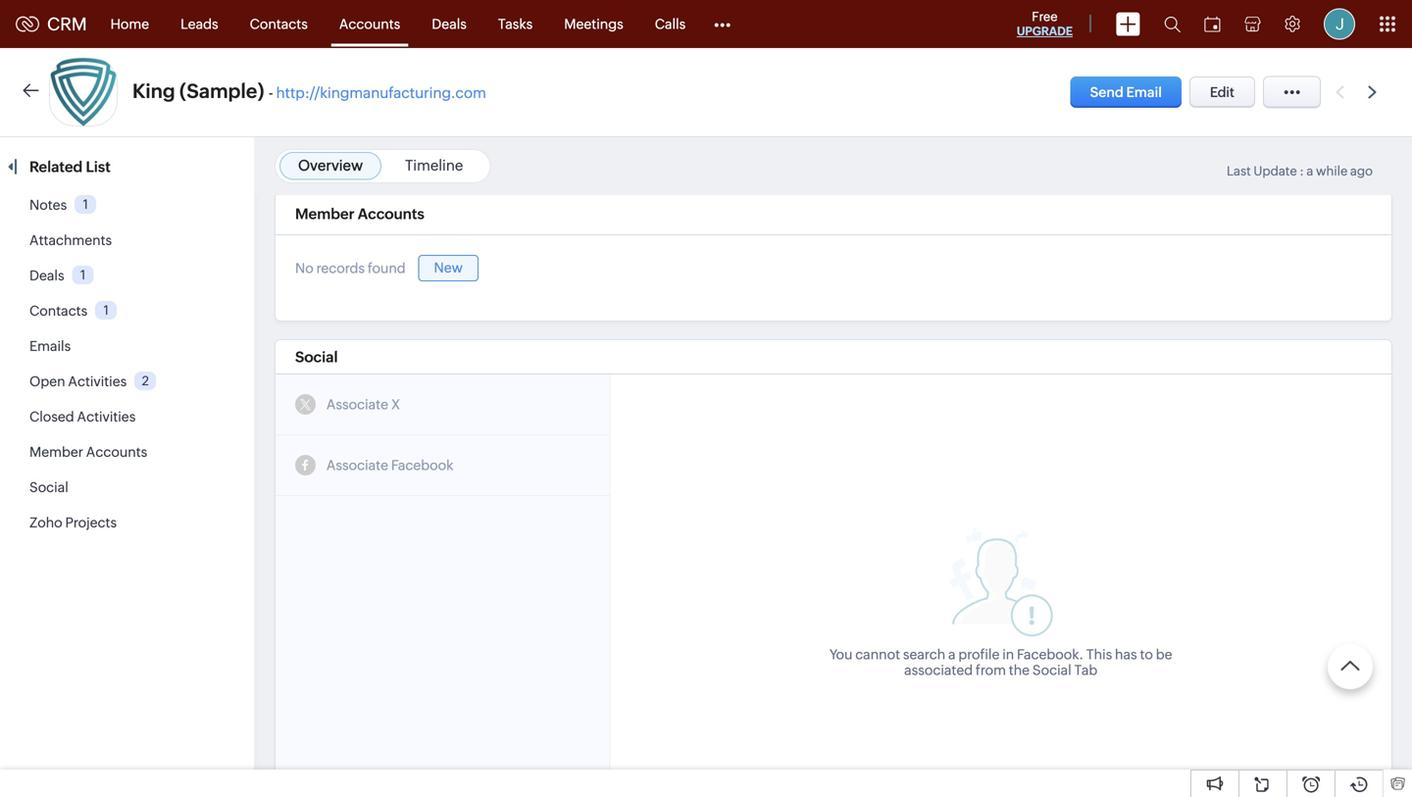 Task type: vqa. For each thing, say whether or not it's contained in the screenshot.


Task type: describe. For each thing, give the bounding box(es) containing it.
records
[[316, 260, 365, 276]]

ago
[[1351, 164, 1373, 179]]

the
[[1009, 662, 1030, 678]]

from
[[976, 662, 1006, 678]]

free
[[1032, 9, 1058, 24]]

while
[[1316, 164, 1348, 179]]

overview
[[298, 157, 363, 174]]

x
[[391, 397, 400, 412]]

2
[[142, 374, 149, 388]]

create menu image
[[1116, 12, 1141, 36]]

emails
[[29, 338, 71, 354]]

0 vertical spatial deals
[[432, 16, 467, 32]]

calendar image
[[1205, 16, 1221, 32]]

accounts link
[[324, 0, 416, 48]]

next record image
[[1368, 86, 1381, 99]]

home
[[110, 16, 149, 32]]

crm link
[[16, 14, 87, 34]]

crm
[[47, 14, 87, 34]]

.
[[1079, 647, 1084, 662]]

1 for contacts
[[104, 303, 109, 318]]

social link
[[29, 480, 68, 495]]

related list
[[29, 158, 114, 176]]

last
[[1227, 164, 1251, 179]]

attachments
[[29, 232, 112, 248]]

leads link
[[165, 0, 234, 48]]

profile
[[959, 647, 1000, 662]]

1 horizontal spatial contacts
[[250, 16, 308, 32]]

send email button
[[1071, 77, 1182, 108]]

this
[[1087, 647, 1113, 662]]

a for profile
[[949, 647, 956, 662]]

has
[[1115, 647, 1137, 662]]

in
[[1003, 647, 1014, 662]]

1 horizontal spatial member accounts
[[295, 205, 425, 223]]

0 vertical spatial social
[[295, 349, 338, 366]]

you cannot search a profile in facebook
[[830, 647, 1079, 662]]

search image
[[1164, 16, 1181, 32]]

1 for notes
[[83, 197, 88, 212]]

associated
[[905, 662, 973, 678]]

overview link
[[298, 157, 363, 174]]

social inside . this has to be associated from the social tab
[[1033, 662, 1072, 678]]

tasks link
[[483, 0, 549, 48]]

1 horizontal spatial deals link
[[416, 0, 483, 48]]

http://kingmanufacturing.com
[[276, 84, 486, 102]]

notes
[[29, 197, 67, 213]]

meetings link
[[549, 0, 639, 48]]

send email
[[1090, 84, 1162, 100]]

home link
[[95, 0, 165, 48]]

emails link
[[29, 338, 71, 354]]

2 vertical spatial accounts
[[86, 444, 147, 460]]

. this has to be associated from the social tab
[[905, 647, 1173, 678]]

0 vertical spatial accounts
[[339, 16, 401, 32]]

1 vertical spatial deals link
[[29, 268, 64, 283]]

profile image
[[1324, 8, 1356, 40]]

1 horizontal spatial member
[[295, 205, 355, 223]]

meetings
[[564, 16, 624, 32]]

search element
[[1153, 0, 1193, 48]]

be
[[1156, 647, 1173, 662]]

1 vertical spatial social
[[29, 480, 68, 495]]

profile element
[[1312, 0, 1367, 48]]

zoho projects link
[[29, 515, 117, 531]]



Task type: locate. For each thing, give the bounding box(es) containing it.
1 down attachments link
[[80, 268, 86, 282]]

accounts
[[339, 16, 401, 32], [358, 205, 425, 223], [86, 444, 147, 460]]

contacts link
[[234, 0, 324, 48], [29, 303, 88, 319]]

social
[[295, 349, 338, 366], [29, 480, 68, 495], [1033, 662, 1072, 678]]

no
[[295, 260, 314, 276]]

edit button
[[1190, 77, 1256, 108]]

member accounts
[[295, 205, 425, 223], [29, 444, 147, 460]]

deals link down attachments link
[[29, 268, 64, 283]]

open activities
[[29, 374, 127, 389]]

zoho projects
[[29, 515, 117, 531]]

new link
[[418, 255, 479, 281]]

member accounts link
[[29, 444, 147, 460]]

deals link
[[416, 0, 483, 48], [29, 268, 64, 283]]

2 associate from the top
[[326, 458, 388, 473]]

1 vertical spatial accounts
[[358, 205, 425, 223]]

facebook right "in"
[[1017, 647, 1079, 662]]

member accounts down closed activities
[[29, 444, 147, 460]]

related
[[29, 158, 83, 176]]

associate left x
[[326, 397, 388, 412]]

associate
[[326, 397, 388, 412], [326, 458, 388, 473]]

closed activities
[[29, 409, 136, 425]]

1 vertical spatial member accounts
[[29, 444, 147, 460]]

facebook
[[391, 458, 454, 473], [1017, 647, 1079, 662]]

0 horizontal spatial member accounts
[[29, 444, 147, 460]]

timeline link
[[405, 157, 463, 174]]

a
[[1307, 164, 1314, 179], [949, 647, 956, 662]]

0 horizontal spatial contacts link
[[29, 303, 88, 319]]

email
[[1127, 84, 1162, 100]]

found
[[368, 260, 406, 276]]

member
[[295, 205, 355, 223], [29, 444, 83, 460]]

1 vertical spatial contacts
[[29, 303, 88, 319]]

associate facebook
[[326, 458, 454, 473]]

social up the associate x
[[295, 349, 338, 366]]

0 vertical spatial a
[[1307, 164, 1314, 179]]

activities up "member accounts" 'link' on the left bottom
[[77, 409, 136, 425]]

send
[[1090, 84, 1124, 100]]

update
[[1254, 164, 1297, 179]]

0 vertical spatial activities
[[68, 374, 127, 389]]

0 horizontal spatial contacts
[[29, 303, 88, 319]]

accounts up http://kingmanufacturing.com
[[339, 16, 401, 32]]

2 vertical spatial 1
[[104, 303, 109, 318]]

0 vertical spatial member
[[295, 205, 355, 223]]

free upgrade
[[1017, 9, 1073, 38]]

contacts link up emails link
[[29, 303, 88, 319]]

1 horizontal spatial deals
[[432, 16, 467, 32]]

timeline
[[405, 157, 463, 174]]

activities up closed activities
[[68, 374, 127, 389]]

attachments link
[[29, 232, 112, 248]]

deals left tasks
[[432, 16, 467, 32]]

0 vertical spatial facebook
[[391, 458, 454, 473]]

1 right notes
[[83, 197, 88, 212]]

to
[[1140, 647, 1153, 662]]

contacts up the -
[[250, 16, 308, 32]]

deals
[[432, 16, 467, 32], [29, 268, 64, 283]]

1 vertical spatial member
[[29, 444, 83, 460]]

new
[[434, 260, 463, 276]]

notes link
[[29, 197, 67, 213]]

1 vertical spatial activities
[[77, 409, 136, 425]]

contacts link up the -
[[234, 0, 324, 48]]

activities for closed activities
[[77, 409, 136, 425]]

member accounts up no records found
[[295, 205, 425, 223]]

closed activities link
[[29, 409, 136, 425]]

0 horizontal spatial facebook
[[391, 458, 454, 473]]

king (sample) - http://kingmanufacturing.com
[[132, 80, 486, 103]]

0 vertical spatial member accounts
[[295, 205, 425, 223]]

0 horizontal spatial deals link
[[29, 268, 64, 283]]

1 vertical spatial a
[[949, 647, 956, 662]]

accounts up found
[[358, 205, 425, 223]]

0 vertical spatial associate
[[326, 397, 388, 412]]

a for while
[[1307, 164, 1314, 179]]

edit
[[1210, 84, 1235, 100]]

deals down attachments link
[[29, 268, 64, 283]]

1 associate from the top
[[326, 397, 388, 412]]

member down closed
[[29, 444, 83, 460]]

2 vertical spatial social
[[1033, 662, 1072, 678]]

associate x
[[326, 397, 400, 412]]

cannot
[[856, 647, 901, 662]]

social up zoho
[[29, 480, 68, 495]]

list
[[86, 158, 111, 176]]

1 for deals
[[80, 268, 86, 282]]

0 vertical spatial deals link
[[416, 0, 483, 48]]

logo image
[[16, 16, 39, 32]]

previous record image
[[1336, 86, 1345, 99]]

1 vertical spatial contacts link
[[29, 303, 88, 319]]

0 horizontal spatial deals
[[29, 268, 64, 283]]

1 horizontal spatial facebook
[[1017, 647, 1079, 662]]

member down overview
[[295, 205, 355, 223]]

associate for x
[[326, 397, 388, 412]]

calls link
[[639, 0, 702, 48]]

you
[[830, 647, 853, 662]]

(sample)
[[180, 80, 264, 103]]

-
[[269, 84, 273, 102]]

activities for open activities
[[68, 374, 127, 389]]

deals link left tasks
[[416, 0, 483, 48]]

1 vertical spatial facebook
[[1017, 647, 1079, 662]]

Other Modules field
[[702, 8, 744, 40]]

associate for facebook
[[326, 458, 388, 473]]

0 horizontal spatial a
[[949, 647, 956, 662]]

contacts up emails link
[[29, 303, 88, 319]]

1 vertical spatial 1
[[80, 268, 86, 282]]

0 horizontal spatial member
[[29, 444, 83, 460]]

open
[[29, 374, 65, 389]]

1
[[83, 197, 88, 212], [80, 268, 86, 282], [104, 303, 109, 318]]

social right the
[[1033, 662, 1072, 678]]

1 horizontal spatial contacts link
[[234, 0, 324, 48]]

tab
[[1075, 662, 1098, 678]]

last update : a while ago
[[1227, 164, 1373, 179]]

no records found
[[295, 260, 406, 276]]

0 vertical spatial contacts
[[250, 16, 308, 32]]

0 vertical spatial contacts link
[[234, 0, 324, 48]]

0 vertical spatial 1
[[83, 197, 88, 212]]

king
[[132, 80, 175, 103]]

closed
[[29, 409, 74, 425]]

facebook down x
[[391, 458, 454, 473]]

leads
[[181, 16, 218, 32]]

a left the profile
[[949, 647, 956, 662]]

http://kingmanufacturing.com link
[[276, 84, 486, 102]]

search
[[903, 647, 946, 662]]

accounts down closed activities
[[86, 444, 147, 460]]

0 horizontal spatial social
[[29, 480, 68, 495]]

:
[[1300, 164, 1304, 179]]

2 horizontal spatial social
[[1033, 662, 1072, 678]]

1 vertical spatial associate
[[326, 458, 388, 473]]

1 up open activities on the top of page
[[104, 303, 109, 318]]

1 horizontal spatial social
[[295, 349, 338, 366]]

1 vertical spatial deals
[[29, 268, 64, 283]]

calls
[[655, 16, 686, 32]]

create menu element
[[1104, 0, 1153, 48]]

zoho
[[29, 515, 62, 531]]

upgrade
[[1017, 25, 1073, 38]]

contacts
[[250, 16, 308, 32], [29, 303, 88, 319]]

1 horizontal spatial a
[[1307, 164, 1314, 179]]

a right :
[[1307, 164, 1314, 179]]

activities
[[68, 374, 127, 389], [77, 409, 136, 425]]

associate down the associate x
[[326, 458, 388, 473]]

tasks
[[498, 16, 533, 32]]

projects
[[65, 515, 117, 531]]

open activities link
[[29, 374, 127, 389]]



